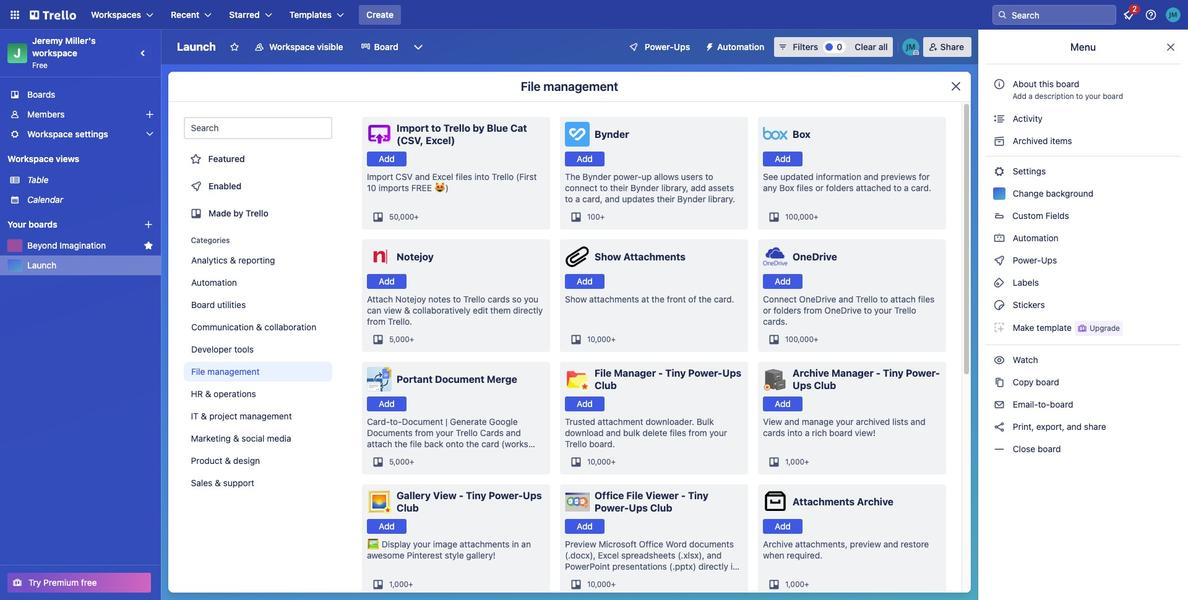 Task type: describe. For each thing, give the bounding box(es) containing it.
tiny for gallery
[[466, 490, 486, 501]]

gallery!
[[466, 550, 496, 561]]

view!
[[855, 428, 876, 438]]

your inside card-to-document | generate google documents from your trello cards and attach the file back onto the card (works with custom fields)
[[436, 428, 453, 438]]

folders inside see updated information and previews for any box files or folders attached to a card.
[[826, 183, 854, 193]]

card,
[[582, 194, 603, 204]]

sm image for settings
[[993, 165, 1005, 178]]

import csv and excel files into trello (first 10 imports free 😻)
[[367, 171, 537, 193]]

fields)
[[419, 450, 446, 460]]

and inside the bynder power-up allows users to connect to their bynder library, add assets to a card, and updates their bynder library.
[[605, 194, 620, 204]]

0 vertical spatial automation link
[[986, 228, 1181, 248]]

card-to-document | generate google documents from your trello cards and attach the file back onto the card (works with custom fields)
[[367, 416, 528, 460]]

box inside see updated information and previews for any box files or folders attached to a card.
[[779, 183, 794, 193]]

sales & support
[[191, 478, 255, 488]]

clear all
[[855, 41, 888, 52]]

files inside trusted attachment downloader. bulk download and bulk delete files from your trello board.
[[670, 428, 686, 438]]

from inside card-to-document | generate google documents from your trello cards and attach the file back onto the card (works with custom fields)
[[415, 428, 433, 438]]

(csv,
[[397, 135, 423, 146]]

fields
[[1046, 210, 1069, 221]]

allows
[[654, 171, 679, 182]]

analytics
[[191, 255, 228, 265]]

in inside preview microsoft office word documents (.docx), excel spreadsheets (.xlsx), and powerpoint presentations (.pptx) directly in trello!
[[731, 561, 738, 572]]

show for show attachments
[[595, 251, 621, 262]]

try premium free
[[28, 577, 97, 588]]

board utilities
[[191, 299, 246, 310]]

copy board
[[1010, 377, 1059, 387]]

documents
[[367, 428, 413, 438]]

custom inside custom fields button
[[1012, 210, 1043, 221]]

(.pptx)
[[669, 561, 696, 572]]

updated
[[780, 171, 814, 182]]

templates button
[[282, 5, 351, 25]]

power- inside office file viewer - tiny power-ups club
[[595, 502, 629, 514]]

the left card at bottom left
[[466, 439, 479, 449]]

& for social
[[233, 433, 239, 444]]

add button for box
[[763, 152, 803, 166]]

(works
[[501, 439, 528, 449]]

library.
[[708, 194, 735, 204]]

& for design
[[225, 455, 231, 466]]

power- inside file manager - tiny power-ups club
[[688, 368, 722, 379]]

bynder up connect
[[583, 171, 611, 182]]

1 10,000 + from the top
[[587, 335, 616, 344]]

recent
[[171, 9, 199, 20]]

add for onedrive
[[775, 276, 791, 286]]

product & design
[[191, 455, 260, 466]]

search image
[[997, 10, 1007, 20]]

bynder down up
[[631, 183, 659, 193]]

bynder up power-
[[595, 129, 629, 140]]

portant document merge
[[397, 374, 517, 385]]

attached
[[856, 183, 891, 193]]

made
[[209, 208, 231, 218]]

file inside office file viewer - tiny power-ups club
[[626, 490, 643, 501]]

0 vertical spatial document
[[435, 374, 484, 385]]

your inside connect onedrive and trello to attach files or folders from onedrive to your trello cards.
[[874, 305, 892, 316]]

management inside file management link
[[207, 366, 260, 377]]

trello inside attach notejoy notes to trello cards so you can view & collaboratively edit them directly from trello.
[[463, 294, 485, 304]]

workspace settings button
[[0, 124, 161, 144]]

10,000 for ups
[[587, 580, 611, 589]]

share button
[[923, 37, 971, 57]]

from inside connect onedrive and trello to attach files or folders from onedrive to your trello cards.
[[803, 305, 822, 316]]

& inside attach notejoy notes to trello cards so you can view & collaboratively edit them directly from trello.
[[404, 305, 410, 316]]

0 vertical spatial their
[[610, 183, 628, 193]]

trello inside trusted attachment downloader. bulk download and bulk delete files from your trello board.
[[565, 439, 587, 449]]

1 10,000 from the top
[[587, 335, 611, 344]]

sm image inside the automation button
[[700, 37, 717, 54]]

add button for bynder
[[565, 152, 605, 166]]

your boards with 2 items element
[[7, 217, 125, 232]]

power-ups link
[[986, 251, 1181, 270]]

file management inside file management link
[[191, 366, 260, 377]]

an
[[521, 539, 531, 549]]

add for bynder
[[577, 153, 593, 164]]

board for board
[[374, 41, 398, 52]]

to inside attach notejoy notes to trello cards so you can view & collaboratively edit them directly from trello.
[[453, 294, 461, 304]]

excel inside "import csv and excel files into trello (first 10 imports free 😻)"
[[432, 171, 453, 182]]

management inside it & project management link
[[240, 411, 292, 421]]

star or unstar board image
[[230, 42, 239, 52]]

sm image for watch
[[993, 354, 1005, 366]]

0 vertical spatial attachments
[[589, 294, 639, 304]]

a inside see updated information and previews for any box files or folders attached to a card.
[[904, 183, 909, 193]]

2 vertical spatial onedrive
[[824, 305, 862, 316]]

cards
[[480, 428, 504, 438]]

them
[[490, 305, 511, 316]]

add button for file manager - tiny power-ups club
[[565, 397, 605, 411]]

- for gallery
[[459, 490, 463, 501]]

0 vertical spatial file management
[[521, 79, 618, 93]]

file up the hr
[[191, 366, 205, 377]]

or inside see updated information and previews for any box files or folders attached to a card.
[[815, 183, 824, 193]]

sm image for print, export, and share
[[993, 421, 1005, 433]]

custom inside card-to-document | generate google documents from your trello cards and attach the file back onto the card (works with custom fields)
[[386, 450, 417, 460]]

sm image for labels
[[993, 277, 1005, 289]]

your boards
[[7, 219, 57, 230]]

add button for notejoy
[[367, 274, 407, 289]]

categories
[[191, 236, 230, 245]]

labels link
[[986, 273, 1181, 293]]

+ for file manager - tiny power-ups club
[[611, 457, 616, 467]]

preview microsoft office word documents (.docx), excel spreadsheets (.xlsx), and powerpoint presentations (.pptx) directly in trello!
[[565, 539, 738, 583]]

awesome
[[367, 550, 404, 561]]

j link
[[7, 43, 27, 63]]

sm image for close board
[[993, 443, 1005, 455]]

0 vertical spatial jeremy miller (jeremymiller198) image
[[1166, 7, 1181, 22]]

your inside trusted attachment downloader. bulk download and bulk delete files from your trello board.
[[709, 428, 727, 438]]

club inside office file viewer - tiny power-ups club
[[650, 502, 672, 514]]

print, export, and share
[[1010, 421, 1106, 432]]

power-ups inside button
[[645, 41, 690, 52]]

and inside print, export, and share link
[[1067, 421, 1082, 432]]

about
[[1013, 79, 1037, 89]]

cat
[[510, 123, 527, 134]]

launch inside board name text field
[[177, 40, 216, 53]]

collaboration
[[264, 322, 316, 332]]

into inside "import csv and excel files into trello (first 10 imports free 😻)"
[[474, 171, 489, 182]]

project
[[210, 411, 238, 421]]

0 vertical spatial management
[[543, 79, 618, 93]]

downloader.
[[646, 416, 694, 427]]

directly inside attach notejoy notes to trello cards so you can view & collaboratively edit them directly from trello.
[[513, 305, 543, 316]]

Search text field
[[184, 117, 332, 139]]

trusted
[[565, 416, 595, 427]]

power- inside gallery view - tiny power-ups club
[[489, 490, 523, 501]]

and inside card-to-document | generate google documents from your trello cards and attach the file back onto the card (works with custom fields)
[[506, 428, 521, 438]]

add for import to trello by blue cat (csv, excel)
[[379, 153, 395, 164]]

files inside "import csv and excel files into trello (first 10 imports free 😻)"
[[456, 171, 472, 182]]

your inside '🖼 display your image attachments in an awesome pinterest style gallery!'
[[413, 539, 431, 549]]

with
[[367, 450, 384, 460]]

office inside office file viewer - tiny power-ups club
[[595, 490, 624, 501]]

& for reporting
[[230, 255, 236, 265]]

attachments inside '🖼 display your image attachments in an awesome pinterest style gallery!'
[[460, 539, 510, 549]]

sm image for activity
[[993, 113, 1005, 125]]

1 horizontal spatial power-ups
[[1010, 255, 1059, 265]]

1,000 for attachments archive
[[785, 580, 804, 589]]

or inside connect onedrive and trello to attach files or folders from onedrive to your trello cards.
[[763, 305, 771, 316]]

calendar link
[[27, 194, 153, 206]]

power- inside archive manager - tiny power- ups club
[[906, 368, 940, 379]]

marketing & social media
[[191, 433, 291, 444]]

board up email-to-board
[[1036, 377, 1059, 387]]

assets
[[708, 183, 734, 193]]

0 vertical spatial onedrive
[[793, 251, 837, 262]]

starred button
[[222, 5, 279, 25]]

directly inside preview microsoft office word documents (.docx), excel spreadsheets (.xlsx), and powerpoint presentations (.pptx) directly in trello!
[[698, 561, 728, 572]]

sm image for stickers
[[993, 299, 1005, 311]]

add button for portant document merge
[[367, 397, 407, 411]]

communication
[[191, 322, 254, 332]]

your inside about this board add a description to your board
[[1085, 92, 1101, 101]]

add for attachments archive
[[775, 521, 791, 532]]

trello inside import to trello by blue cat (csv, excel)
[[443, 123, 470, 134]]

open information menu image
[[1145, 9, 1157, 21]]

see
[[763, 171, 778, 182]]

export,
[[1036, 421, 1064, 432]]

preview
[[850, 539, 881, 549]]

archived
[[1013, 136, 1048, 146]]

board up the description
[[1056, 79, 1079, 89]]

by inside import to trello by blue cat (csv, excel)
[[473, 123, 484, 134]]

add for office file viewer - tiny power-ups club
[[577, 521, 593, 532]]

from inside trusted attachment downloader. bulk download and bulk delete files from your trello board.
[[688, 428, 707, 438]]

restore
[[901, 539, 929, 549]]

the right at
[[652, 294, 664, 304]]

add button for gallery view - tiny power-ups club
[[367, 519, 407, 534]]

automation inside button
[[717, 41, 764, 52]]

close board link
[[986, 439, 1181, 459]]

change
[[1013, 188, 1044, 199]]

by inside made by trello link
[[233, 208, 243, 218]]

Board name text field
[[171, 37, 222, 57]]

jeremy miller's workspace free
[[32, 35, 98, 70]]

add button for archive manager - tiny power- ups club
[[763, 397, 803, 411]]

board up activity link
[[1103, 92, 1123, 101]]

items
[[1050, 136, 1072, 146]]

100,000 + for onedrive
[[785, 335, 818, 344]]

copy board link
[[986, 372, 1181, 392]]

add for portant document merge
[[379, 398, 395, 409]]

try
[[28, 577, 41, 588]]

(.xlsx),
[[678, 550, 704, 561]]

and inside trusted attachment downloader. bulk download and bulk delete files from your trello board.
[[606, 428, 621, 438]]

clear
[[855, 41, 876, 52]]

+ for portant document merge
[[409, 457, 414, 467]]

+ for import to trello by blue cat (csv, excel)
[[414, 212, 419, 222]]

launch link
[[27, 259, 153, 272]]

sm image for automation
[[993, 232, 1005, 244]]

view inside gallery view - tiny power-ups club
[[433, 490, 457, 501]]

upgrade
[[1090, 324, 1120, 333]]

board down export,
[[1038, 444, 1061, 454]]

template
[[1037, 322, 1072, 333]]

gallery
[[397, 490, 431, 501]]

workspace
[[32, 48, 77, 58]]

power- inside power-ups button
[[645, 41, 674, 52]]

sm image for email-to-board
[[993, 398, 1005, 411]]

merge
[[487, 374, 517, 385]]

board link
[[353, 37, 406, 57]]

(first
[[516, 171, 537, 182]]

library,
[[661, 183, 688, 193]]

ups inside archive manager - tiny power- ups club
[[793, 380, 812, 391]]

power-
[[613, 171, 642, 182]]

to inside see updated information and previews for any box files or folders attached to a card.
[[894, 183, 902, 193]]

display
[[382, 539, 411, 549]]

1 vertical spatial automation link
[[184, 273, 332, 293]]

file up the cat
[[521, 79, 541, 93]]

100 +
[[587, 212, 605, 222]]

customize views image
[[412, 41, 424, 53]]

workspace navigation collapse icon image
[[135, 45, 152, 62]]

0 vertical spatial notejoy
[[397, 251, 434, 262]]

free
[[81, 577, 97, 588]]

add
[[691, 183, 706, 193]]

settings
[[75, 129, 108, 139]]

tiny for archive
[[883, 368, 903, 379]]

1,000 + for archive manager - tiny power- ups club
[[785, 457, 809, 467]]

sales & support link
[[184, 473, 332, 493]]

email-to-board link
[[986, 395, 1181, 415]]

- for file
[[658, 368, 663, 379]]

100,000 for onedrive
[[785, 335, 814, 344]]

files inside connect onedrive and trello to attach files or folders from onedrive to your trello cards.
[[918, 294, 934, 304]]

analytics & reporting link
[[184, 251, 332, 270]]

to- for email-
[[1038, 399, 1050, 410]]

+ for show attachments
[[611, 335, 616, 344]]



Task type: vqa. For each thing, say whether or not it's contained in the screenshot.


Task type: locate. For each thing, give the bounding box(es) containing it.
attach inside card-to-document | generate google documents from your trello cards and attach the file back onto the card (works with custom fields)
[[367, 439, 392, 449]]

1 horizontal spatial cards
[[763, 428, 785, 438]]

0 vertical spatial attach
[[890, 294, 916, 304]]

0 vertical spatial card.
[[911, 183, 931, 193]]

1,000 + for gallery view - tiny power-ups club
[[389, 580, 413, 589]]

1 vertical spatial onedrive
[[799, 294, 836, 304]]

0 vertical spatial box
[[793, 129, 811, 140]]

attachments up attachments,
[[793, 496, 855, 507]]

+ down presentations
[[611, 580, 616, 589]]

automation link
[[986, 228, 1181, 248], [184, 273, 332, 293]]

marketing
[[191, 433, 231, 444]]

100,000 +
[[785, 212, 818, 222], [785, 335, 818, 344]]

connect onedrive and trello to attach files or folders from onedrive to your trello cards.
[[763, 294, 934, 327]]

power- inside power-ups link
[[1013, 255, 1041, 265]]

import up 10
[[367, 171, 393, 182]]

+ down "manage"
[[804, 457, 809, 467]]

- inside archive manager - tiny power- ups club
[[876, 368, 881, 379]]

folders inside connect onedrive and trello to attach files or folders from onedrive to your trello cards.
[[773, 305, 801, 316]]

& inside "link"
[[230, 255, 236, 265]]

starred icon image
[[144, 241, 153, 251]]

workspace down templates
[[269, 41, 315, 52]]

workspace for workspace visible
[[269, 41, 315, 52]]

7 sm image from the top
[[993, 443, 1005, 455]]

beyond imagination
[[27, 240, 106, 251]]

card. right of in the right of the page
[[714, 294, 734, 304]]

0 horizontal spatial custom
[[386, 450, 417, 460]]

0 vertical spatial or
[[815, 183, 824, 193]]

folders
[[826, 183, 854, 193], [773, 305, 801, 316]]

1 horizontal spatial attachments
[[793, 496, 855, 507]]

file left viewer
[[626, 490, 643, 501]]

image
[[433, 539, 457, 549]]

archive up preview
[[857, 496, 894, 507]]

Search field
[[1007, 6, 1116, 24]]

view inside view and manage your archived lists and cards into a rich board view!
[[763, 416, 782, 427]]

1 horizontal spatial launch
[[177, 40, 216, 53]]

directly down documents
[[698, 561, 728, 572]]

excel up 😻)
[[432, 171, 453, 182]]

import inside import to trello by blue cat (csv, excel)
[[397, 123, 429, 134]]

a down previews
[[904, 183, 909, 193]]

1 vertical spatial directly
[[698, 561, 728, 572]]

1 vertical spatial notejoy
[[395, 294, 426, 304]]

+ down file
[[409, 457, 414, 467]]

4 sm image from the top
[[993, 321, 1005, 334]]

0 horizontal spatial board
[[191, 299, 215, 310]]

a inside about this board add a description to your board
[[1029, 92, 1033, 101]]

& for support
[[215, 478, 221, 488]]

office file viewer - tiny power-ups club
[[595, 490, 708, 514]]

in inside '🖼 display your image attachments in an awesome pinterest style gallery!'
[[512, 539, 519, 549]]

add board image
[[144, 220, 153, 230]]

2 vertical spatial 10,000 +
[[587, 580, 616, 589]]

1 horizontal spatial attach
[[890, 294, 916, 304]]

5,000 right with
[[389, 457, 409, 467]]

ups inside button
[[674, 41, 690, 52]]

sm image inside watch link
[[993, 354, 1005, 366]]

add for file manager - tiny power-ups club
[[577, 398, 593, 409]]

ups inside file manager - tiny power-ups club
[[722, 368, 741, 379]]

sm image
[[993, 113, 1005, 125], [993, 135, 1005, 147], [993, 165, 1005, 178], [993, 321, 1005, 334], [993, 354, 1005, 366], [993, 376, 1005, 389], [993, 443, 1005, 455]]

3 10,000 + from the top
[[587, 580, 616, 589]]

so
[[512, 294, 522, 304]]

1 vertical spatial attachments
[[793, 496, 855, 507]]

developer tools
[[191, 344, 254, 355]]

add button up display
[[367, 519, 407, 534]]

& left social
[[233, 433, 239, 444]]

& for project
[[201, 411, 207, 421]]

ups inside office file viewer - tiny power-ups club
[[629, 502, 648, 514]]

0 horizontal spatial attachments
[[460, 539, 510, 549]]

- right viewer
[[681, 490, 686, 501]]

sm image for power-ups
[[993, 254, 1005, 267]]

office inside preview microsoft office word documents (.docx), excel spreadsheets (.xlsx), and powerpoint presentations (.pptx) directly in trello!
[[639, 539, 663, 549]]

enabled link
[[184, 174, 332, 199]]

cards inside view and manage your archived lists and cards into a rich board view!
[[763, 428, 785, 438]]

files inside see updated information and previews for any box files or folders attached to a card.
[[797, 183, 813, 193]]

+ for office file viewer - tiny power-ups club
[[611, 580, 616, 589]]

workspace inside 'button'
[[269, 41, 315, 52]]

notejoy inside attach notejoy notes to trello cards so you can view & collaboratively edit them directly from trello.
[[395, 294, 426, 304]]

trusted attachment downloader. bulk download and bulk delete files from your trello board.
[[565, 416, 727, 449]]

cards up them
[[488, 294, 510, 304]]

bulk
[[697, 416, 714, 427]]

1 vertical spatial jeremy miller (jeremymiller198) image
[[902, 38, 919, 56]]

workspace for workspace views
[[7, 153, 54, 164]]

attachments archive
[[793, 496, 894, 507]]

bynder down add
[[677, 194, 706, 204]]

1 horizontal spatial automation link
[[986, 228, 1181, 248]]

2 manager from the left
[[831, 368, 874, 379]]

or up cards.
[[763, 305, 771, 316]]

custom down change
[[1012, 210, 1043, 221]]

1 vertical spatial archive
[[857, 496, 894, 507]]

3 10,000 from the top
[[587, 580, 611, 589]]

1 horizontal spatial view
[[763, 416, 782, 427]]

1,000 + down awesome
[[389, 580, 413, 589]]

starred
[[229, 9, 260, 20]]

reporting
[[238, 255, 275, 265]]

50,000
[[389, 212, 414, 222]]

media
[[267, 433, 291, 444]]

view left "manage"
[[763, 416, 782, 427]]

club inside file manager - tiny power-ups club
[[595, 380, 617, 391]]

2 100,000 + from the top
[[785, 335, 818, 344]]

marketing & social media link
[[184, 429, 332, 449]]

0 vertical spatial 10,000
[[587, 335, 611, 344]]

0 vertical spatial show
[[595, 251, 621, 262]]

primary element
[[0, 0, 1188, 30]]

0 vertical spatial folders
[[826, 183, 854, 193]]

10,000 + for ups
[[587, 580, 616, 589]]

enabled
[[209, 181, 241, 191]]

by right made
[[233, 208, 243, 218]]

sm image for archived items
[[993, 135, 1005, 147]]

0 horizontal spatial jeremy miller (jeremymiller198) image
[[902, 38, 919, 56]]

attachments left at
[[589, 294, 639, 304]]

6 sm image from the top
[[993, 376, 1005, 389]]

0 vertical spatial 5,000 +
[[389, 335, 414, 344]]

manager for archive
[[831, 368, 874, 379]]

and inside connect onedrive and trello to attach files or folders from onedrive to your trello cards.
[[839, 294, 853, 304]]

table
[[27, 174, 49, 185]]

0 horizontal spatial cards
[[488, 294, 510, 304]]

google
[[489, 416, 518, 427]]

product
[[191, 455, 223, 466]]

connect
[[565, 183, 597, 193]]

and inside see updated information and previews for any box files or folders attached to a card.
[[864, 171, 879, 182]]

sm image inside stickers link
[[993, 299, 1005, 311]]

jeremy miller (jeremymiller198) image right "open information menu" image
[[1166, 7, 1181, 22]]

0 horizontal spatial folders
[[773, 305, 801, 316]]

board inside view and manage your archived lists and cards into a rich board view!
[[829, 428, 852, 438]]

1 horizontal spatial file management
[[521, 79, 618, 93]]

& for operations
[[205, 389, 212, 399]]

2 vertical spatial archive
[[763, 539, 793, 549]]

directly
[[513, 305, 543, 316], [698, 561, 728, 572]]

+ down "card,"
[[600, 212, 605, 222]]

attachments
[[589, 294, 639, 304], [460, 539, 510, 549]]

0 horizontal spatial to-
[[390, 416, 402, 427]]

workspace inside dropdown button
[[27, 129, 73, 139]]

sm image left 'make'
[[993, 321, 1005, 334]]

from inside attach notejoy notes to trello cards so you can view & collaboratively edit them directly from trello.
[[367, 316, 386, 327]]

at
[[641, 294, 649, 304]]

archive up the "when"
[[763, 539, 793, 549]]

developer
[[191, 344, 232, 355]]

1,000 down awesome
[[389, 580, 408, 589]]

attach inside connect onedrive and trello to attach files or folders from onedrive to your trello cards.
[[890, 294, 916, 304]]

+ for box
[[814, 212, 818, 222]]

add button up the "when"
[[763, 519, 803, 534]]

5,000 + for notejoy
[[389, 335, 414, 344]]

close
[[1013, 444, 1035, 454]]

100,000 down cards.
[[785, 335, 814, 344]]

manager inside file manager - tiny power-ups club
[[614, 368, 656, 379]]

1 horizontal spatial show
[[595, 251, 621, 262]]

settings link
[[986, 161, 1181, 181]]

product & design link
[[184, 451, 332, 471]]

1 5,000 from the top
[[389, 335, 409, 344]]

can
[[367, 305, 381, 316]]

made by trello link
[[184, 201, 332, 226]]

archived items link
[[986, 131, 1181, 151]]

office up "spreadsheets"
[[639, 539, 663, 549]]

5,000 + down file
[[389, 457, 414, 467]]

add button up attach
[[367, 274, 407, 289]]

launch down recent popup button
[[177, 40, 216, 53]]

into
[[474, 171, 489, 182], [787, 428, 802, 438]]

1 vertical spatial attachments
[[460, 539, 510, 549]]

trello inside "import csv and excel files into trello (first 10 imports free 😻)"
[[492, 171, 514, 182]]

1 vertical spatial excel
[[598, 550, 619, 561]]

portant
[[397, 374, 433, 385]]

upgrade button
[[1075, 321, 1122, 336]]

blue
[[487, 123, 508, 134]]

1 vertical spatial attach
[[367, 439, 392, 449]]

to inside about this board add a description to your board
[[1076, 92, 1083, 101]]

archive for attachments,
[[763, 539, 793, 549]]

0 vertical spatial 5,000
[[389, 335, 409, 344]]

1 horizontal spatial custom
[[1012, 210, 1043, 221]]

import for import csv and excel files into trello (first 10 imports free 😻)
[[367, 171, 393, 182]]

0 horizontal spatial view
[[433, 490, 457, 501]]

a inside the bynder power-up allows users to connect to their bynder library, add assets to a card, and updates their bynder library.
[[575, 194, 580, 204]]

required.
[[787, 550, 822, 561]]

directly down you
[[513, 305, 543, 316]]

0 vertical spatial by
[[473, 123, 484, 134]]

a inside view and manage your archived lists and cards into a rich board view!
[[805, 428, 810, 438]]

100,000 + for box
[[785, 212, 818, 222]]

board left utilities
[[191, 299, 215, 310]]

tiny inside office file viewer - tiny power-ups club
[[688, 490, 708, 501]]

this member is an admin of this board. image
[[913, 50, 919, 56]]

1 horizontal spatial office
[[639, 539, 663, 549]]

show right you
[[565, 294, 587, 304]]

0 vertical spatial attachments
[[623, 251, 685, 262]]

show for show attachments at the front of the card.
[[565, 294, 587, 304]]

& up trello. on the bottom
[[404, 305, 410, 316]]

0 horizontal spatial their
[[610, 183, 628, 193]]

club for file
[[595, 380, 617, 391]]

notejoy down 50,000 +
[[397, 251, 434, 262]]

1 5,000 + from the top
[[389, 335, 414, 344]]

made by trello
[[209, 208, 268, 218]]

change background link
[[986, 184, 1181, 204]]

archive up "manage"
[[793, 368, 829, 379]]

attachments,
[[795, 539, 848, 549]]

document inside card-to-document | generate google documents from your trello cards and attach the file back onto the card (works with custom fields)
[[402, 416, 443, 427]]

to- inside card-to-document | generate google documents from your trello cards and attach the file back onto the card (works with custom fields)
[[390, 416, 402, 427]]

0 vertical spatial workspace
[[269, 41, 315, 52]]

1 vertical spatial 100,000
[[785, 335, 814, 344]]

100,000 + down cards.
[[785, 335, 818, 344]]

excel inside preview microsoft office word documents (.docx), excel spreadsheets (.xlsx), and powerpoint presentations (.pptx) directly in trello!
[[598, 550, 619, 561]]

2 10,000 + from the top
[[587, 457, 616, 467]]

0 horizontal spatial attachments
[[623, 251, 685, 262]]

add for archive manager - tiny power- ups club
[[775, 398, 791, 409]]

file management link
[[184, 362, 332, 382]]

cards inside attach notejoy notes to trello cards so you can view & collaboratively edit them directly from trello.
[[488, 294, 510, 304]]

0 horizontal spatial by
[[233, 208, 243, 218]]

users
[[681, 171, 703, 182]]

jeremy miller (jeremymiller198) image
[[1166, 7, 1181, 22], [902, 38, 919, 56]]

1 vertical spatial into
[[787, 428, 802, 438]]

automation link up the board utilities link at the left
[[184, 273, 332, 293]]

to- for card-
[[390, 416, 402, 427]]

tiny inside gallery view - tiny power-ups club
[[466, 490, 486, 501]]

beyond
[[27, 240, 57, 251]]

into inside view and manage your archived lists and cards into a rich board view!
[[787, 428, 802, 438]]

and inside "import csv and excel files into trello (first 10 imports free 😻)"
[[415, 171, 430, 182]]

analytics & reporting
[[191, 255, 275, 265]]

document left merge in the left bottom of the page
[[435, 374, 484, 385]]

archive inside the archive attachments, preview and restore when required.
[[763, 539, 793, 549]]

cards
[[488, 294, 510, 304], [763, 428, 785, 438]]

- inside gallery view - tiny power-ups club
[[459, 490, 463, 501]]

1,000 for gallery view - tiny power-ups club
[[389, 580, 408, 589]]

card-
[[367, 416, 390, 427]]

to- up export,
[[1038, 399, 1050, 410]]

members link
[[0, 105, 161, 124]]

add button up card-
[[367, 397, 407, 411]]

club inside gallery view - tiny power-ups club
[[397, 502, 419, 514]]

free
[[411, 183, 432, 193]]

sm image inside 'close board' link
[[993, 443, 1005, 455]]

add button up "manage"
[[763, 397, 803, 411]]

2 notifications image
[[1121, 7, 1136, 22]]

folders down connect
[[773, 305, 801, 316]]

sm image inside print, export, and share link
[[993, 421, 1005, 433]]

board up print, export, and share
[[1050, 399, 1073, 410]]

1 vertical spatial 5,000 +
[[389, 457, 414, 467]]

sm image inside email-to-board link
[[993, 398, 1005, 411]]

1,000 + for attachments archive
[[785, 580, 809, 589]]

0 horizontal spatial show
[[565, 294, 587, 304]]

0 vertical spatial in
[[512, 539, 519, 549]]

+ down connect onedrive and trello to attach files or folders from onedrive to your trello cards.
[[814, 335, 818, 344]]

activity link
[[986, 109, 1181, 129]]

1 vertical spatial custom
[[386, 450, 417, 460]]

archive for manager
[[793, 368, 829, 379]]

their down power-
[[610, 183, 628, 193]]

front
[[667, 294, 686, 304]]

your inside view and manage your archived lists and cards into a rich board view!
[[836, 416, 854, 427]]

add button down show attachments
[[565, 274, 605, 289]]

social
[[242, 433, 265, 444]]

import inside "import csv and excel files into trello (first 10 imports free 😻)"
[[367, 171, 393, 182]]

edit
[[473, 305, 488, 316]]

1 horizontal spatial by
[[473, 123, 484, 134]]

5,000 + down trello. on the bottom
[[389, 335, 414, 344]]

their down library,
[[657, 194, 675, 204]]

1 manager from the left
[[614, 368, 656, 379]]

file
[[521, 79, 541, 93], [191, 366, 205, 377], [595, 368, 611, 379], [626, 490, 643, 501]]

+ for gallery view - tiny power-ups club
[[408, 580, 413, 589]]

5,000
[[389, 335, 409, 344], [389, 457, 409, 467]]

1 vertical spatial cards
[[763, 428, 785, 438]]

2 100,000 from the top
[[785, 335, 814, 344]]

1 vertical spatial management
[[207, 366, 260, 377]]

+ down show attachments at the front of the card.
[[611, 335, 616, 344]]

5 sm image from the top
[[993, 354, 1005, 366]]

archive manager - tiny power- ups club
[[793, 368, 940, 391]]

file inside file manager - tiny power-ups club
[[595, 368, 611, 379]]

& right 'sales'
[[215, 478, 221, 488]]

add for box
[[775, 153, 791, 164]]

1 horizontal spatial card.
[[911, 183, 931, 193]]

0 vertical spatial 100,000
[[785, 212, 814, 222]]

import up (csv,
[[397, 123, 429, 134]]

manager for file
[[614, 368, 656, 379]]

1 vertical spatial 10,000 +
[[587, 457, 616, 467]]

notejoy up view
[[395, 294, 426, 304]]

sm image inside the copy board link
[[993, 376, 1005, 389]]

3 sm image from the top
[[993, 165, 1005, 178]]

1 vertical spatial box
[[779, 183, 794, 193]]

workspaces
[[91, 9, 141, 20]]

view right gallery
[[433, 490, 457, 501]]

about this board add a description to your board
[[1013, 79, 1123, 101]]

5,000 for notejoy
[[389, 335, 409, 344]]

ups inside gallery view - tiny power-ups club
[[523, 490, 542, 501]]

tiny up lists
[[883, 368, 903, 379]]

1 horizontal spatial folders
[[826, 183, 854, 193]]

sm image for make template
[[993, 321, 1005, 334]]

0 vertical spatial cards
[[488, 294, 510, 304]]

5,000 + for portant document merge
[[389, 457, 414, 467]]

add button up "trusted"
[[565, 397, 605, 411]]

1 vertical spatial to-
[[390, 416, 402, 427]]

delete
[[642, 428, 667, 438]]

1 vertical spatial document
[[402, 416, 443, 427]]

manager inside archive manager - tiny power- ups club
[[831, 368, 874, 379]]

sm image
[[700, 37, 717, 54], [993, 232, 1005, 244], [993, 254, 1005, 267], [993, 277, 1005, 289], [993, 299, 1005, 311], [993, 398, 1005, 411], [993, 421, 1005, 433]]

tiny inside archive manager - tiny power- ups club
[[883, 368, 903, 379]]

1 vertical spatial card.
[[714, 294, 734, 304]]

0 horizontal spatial launch
[[27, 260, 56, 270]]

add inside about this board add a description to your board
[[1013, 92, 1026, 101]]

club up attachment
[[595, 380, 617, 391]]

add for show attachments
[[577, 276, 593, 286]]

a down connect
[[575, 194, 580, 204]]

workspace for workspace settings
[[27, 129, 73, 139]]

2 sm image from the top
[[993, 135, 1005, 147]]

1 sm image from the top
[[993, 113, 1005, 125]]

0 horizontal spatial directly
[[513, 305, 543, 316]]

1 horizontal spatial jeremy miller (jeremymiller198) image
[[1166, 7, 1181, 22]]

1 horizontal spatial into
[[787, 428, 802, 438]]

club up "manage"
[[814, 380, 836, 391]]

+ down board.
[[611, 457, 616, 467]]

hr & operations
[[191, 389, 256, 399]]

2 vertical spatial 10,000
[[587, 580, 611, 589]]

5,000 down trello. on the bottom
[[389, 335, 409, 344]]

0 vertical spatial 100,000 +
[[785, 212, 818, 222]]

sm image left settings
[[993, 165, 1005, 178]]

print, export, and share link
[[986, 417, 1181, 437]]

1 horizontal spatial excel
[[598, 550, 619, 561]]

0 vertical spatial into
[[474, 171, 489, 182]]

office up microsoft
[[595, 490, 624, 501]]

settings
[[1010, 166, 1046, 176]]

0 vertical spatial automation
[[717, 41, 764, 52]]

0 horizontal spatial power-ups
[[645, 41, 690, 52]]

custom down file
[[386, 450, 417, 460]]

the
[[565, 171, 580, 182]]

100,000 for box
[[785, 212, 814, 222]]

1 vertical spatial 100,000 +
[[785, 335, 818, 344]]

+ for bynder
[[600, 212, 605, 222]]

add button for onedrive
[[763, 274, 803, 289]]

board for board utilities
[[191, 299, 215, 310]]

box down updated
[[779, 183, 794, 193]]

to inside import to trello by blue cat (csv, excel)
[[431, 123, 441, 134]]

2 vertical spatial workspace
[[7, 153, 54, 164]]

card. inside see updated information and previews for any box files or folders attached to a card.
[[911, 183, 931, 193]]

the right of in the right of the page
[[699, 294, 712, 304]]

document up file
[[402, 416, 443, 427]]

it
[[191, 411, 199, 421]]

& left design
[[225, 455, 231, 466]]

the left file
[[394, 439, 407, 449]]

2 5,000 + from the top
[[389, 457, 414, 467]]

add for gallery view - tiny power-ups club
[[379, 521, 395, 532]]

box up updated
[[793, 129, 811, 140]]

& for collaboration
[[256, 322, 262, 332]]

1,000 + down 'required.'
[[785, 580, 809, 589]]

2 5,000 from the top
[[389, 457, 409, 467]]

& right analytics
[[230, 255, 236, 265]]

by
[[473, 123, 484, 134], [233, 208, 243, 218]]

and inside preview microsoft office word documents (.docx), excel spreadsheets (.xlsx), and powerpoint presentations (.pptx) directly in trello!
[[707, 550, 722, 561]]

club for gallery
[[397, 502, 419, 514]]

- up downloader.
[[658, 368, 663, 379]]

1 horizontal spatial automation
[[717, 41, 764, 52]]

tiny right viewer
[[688, 490, 708, 501]]

club inside archive manager - tiny power- ups club
[[814, 380, 836, 391]]

trello inside card-to-document | generate google documents from your trello cards and attach the file back onto the card (works with custom fields)
[[456, 428, 478, 438]]

1,000 for archive manager - tiny power- ups club
[[785, 457, 804, 467]]

visible
[[317, 41, 343, 52]]

back
[[424, 439, 443, 449]]

sm image inside activity link
[[993, 113, 1005, 125]]

tiny for file
[[665, 368, 686, 379]]

2 vertical spatial automation
[[191, 277, 237, 288]]

0 vertical spatial 10,000 +
[[587, 335, 616, 344]]

+ down trello. on the bottom
[[409, 335, 414, 344]]

workspace up table
[[7, 153, 54, 164]]

- for archive
[[876, 368, 881, 379]]

by left blue on the left top of the page
[[473, 123, 484, 134]]

+ for notejoy
[[409, 335, 414, 344]]

a left "rich"
[[805, 428, 810, 438]]

1 100,000 from the top
[[785, 212, 814, 222]]

1 vertical spatial launch
[[27, 260, 56, 270]]

add button for show attachments
[[565, 274, 605, 289]]

1 vertical spatial automation
[[1010, 233, 1059, 243]]

+
[[414, 212, 419, 222], [600, 212, 605, 222], [814, 212, 818, 222], [409, 335, 414, 344], [611, 335, 616, 344], [814, 335, 818, 344], [409, 457, 414, 467], [611, 457, 616, 467], [804, 457, 809, 467], [408, 580, 413, 589], [611, 580, 616, 589], [804, 580, 809, 589]]

0 horizontal spatial excel
[[432, 171, 453, 182]]

add button for attachments archive
[[763, 519, 803, 534]]

and
[[415, 171, 430, 182], [864, 171, 879, 182], [605, 194, 620, 204], [839, 294, 853, 304], [785, 416, 799, 427], [911, 416, 926, 427], [1067, 421, 1082, 432], [506, 428, 521, 438], [606, 428, 621, 438], [883, 539, 898, 549], [707, 550, 722, 561]]

add button up see
[[763, 152, 803, 166]]

custom fields button
[[986, 206, 1181, 226]]

back to home image
[[30, 5, 76, 25]]

box
[[793, 129, 811, 140], [779, 183, 794, 193]]

& down the board utilities link at the left
[[256, 322, 262, 332]]

10,000 + for club
[[587, 457, 616, 467]]

launch inside launch link
[[27, 260, 56, 270]]

0 horizontal spatial or
[[763, 305, 771, 316]]

1 horizontal spatial board
[[374, 41, 398, 52]]

1 horizontal spatial their
[[657, 194, 675, 204]]

and inside the archive attachments, preview and restore when required.
[[883, 539, 898, 549]]

2 10,000 from the top
[[587, 457, 611, 467]]

sales
[[191, 478, 213, 488]]

table link
[[27, 174, 153, 186]]

add for notejoy
[[379, 276, 395, 286]]

+ for archive manager - tiny power- ups club
[[804, 457, 809, 467]]

excel down microsoft
[[598, 550, 619, 561]]

of
[[688, 294, 696, 304]]

+ for onedrive
[[814, 335, 818, 344]]

club for archive
[[814, 380, 836, 391]]

0 horizontal spatial manager
[[614, 368, 656, 379]]

create
[[366, 9, 394, 20]]

launch
[[177, 40, 216, 53], [27, 260, 56, 270]]

featured link
[[184, 147, 332, 171]]

0 vertical spatial view
[[763, 416, 782, 427]]

attach
[[367, 294, 393, 304]]

+ for attachments archive
[[804, 580, 809, 589]]

beyond imagination link
[[27, 239, 139, 252]]

add button for office file viewer - tiny power-ups club
[[565, 519, 605, 534]]

sm image for copy board
[[993, 376, 1005, 389]]

(.docx),
[[565, 550, 596, 561]]

onto
[[446, 439, 464, 449]]

2 horizontal spatial automation
[[1010, 233, 1059, 243]]

your
[[1085, 92, 1101, 101], [874, 305, 892, 316], [836, 416, 854, 427], [436, 428, 453, 438], [709, 428, 727, 438], [413, 539, 431, 549]]

card. down for
[[911, 183, 931, 193]]

sm image inside power-ups link
[[993, 254, 1005, 267]]

add
[[1013, 92, 1026, 101], [379, 153, 395, 164], [577, 153, 593, 164], [775, 153, 791, 164], [379, 276, 395, 286], [577, 276, 593, 286], [775, 276, 791, 286], [379, 398, 395, 409], [577, 398, 593, 409], [775, 398, 791, 409], [379, 521, 395, 532], [577, 521, 593, 532], [775, 521, 791, 532]]

& right the hr
[[205, 389, 212, 399]]

1 vertical spatial their
[[657, 194, 675, 204]]

+ down free
[[414, 212, 419, 222]]

add button for import to trello by blue cat (csv, excel)
[[367, 152, 407, 166]]

1 100,000 + from the top
[[785, 212, 818, 222]]

to
[[1076, 92, 1083, 101], [431, 123, 441, 134], [705, 171, 713, 182], [600, 183, 608, 193], [894, 183, 902, 193], [565, 194, 573, 204], [453, 294, 461, 304], [880, 294, 888, 304], [864, 305, 872, 316]]

10,000 for club
[[587, 457, 611, 467]]

0 vertical spatial to-
[[1038, 399, 1050, 410]]

watch link
[[986, 350, 1181, 370]]

+ down information
[[814, 212, 818, 222]]

view and manage your archived lists and cards into a rich board view!
[[763, 416, 926, 438]]

1 horizontal spatial directly
[[698, 561, 728, 572]]

5,000 for portant document merge
[[389, 457, 409, 467]]

1 vertical spatial show
[[565, 294, 587, 304]]

templates
[[289, 9, 332, 20]]

file up attachment
[[595, 368, 611, 379]]

or down information
[[815, 183, 824, 193]]

0 horizontal spatial automation
[[191, 277, 237, 288]]

import for import to trello by blue cat (csv, excel)
[[397, 123, 429, 134]]

- inside office file viewer - tiny power-ups club
[[681, 490, 686, 501]]

hr & operations link
[[184, 384, 332, 404]]

workspace down the members
[[27, 129, 73, 139]]

attachments up show attachments at the front of the card.
[[623, 251, 685, 262]]

workspace settings
[[27, 129, 108, 139]]



